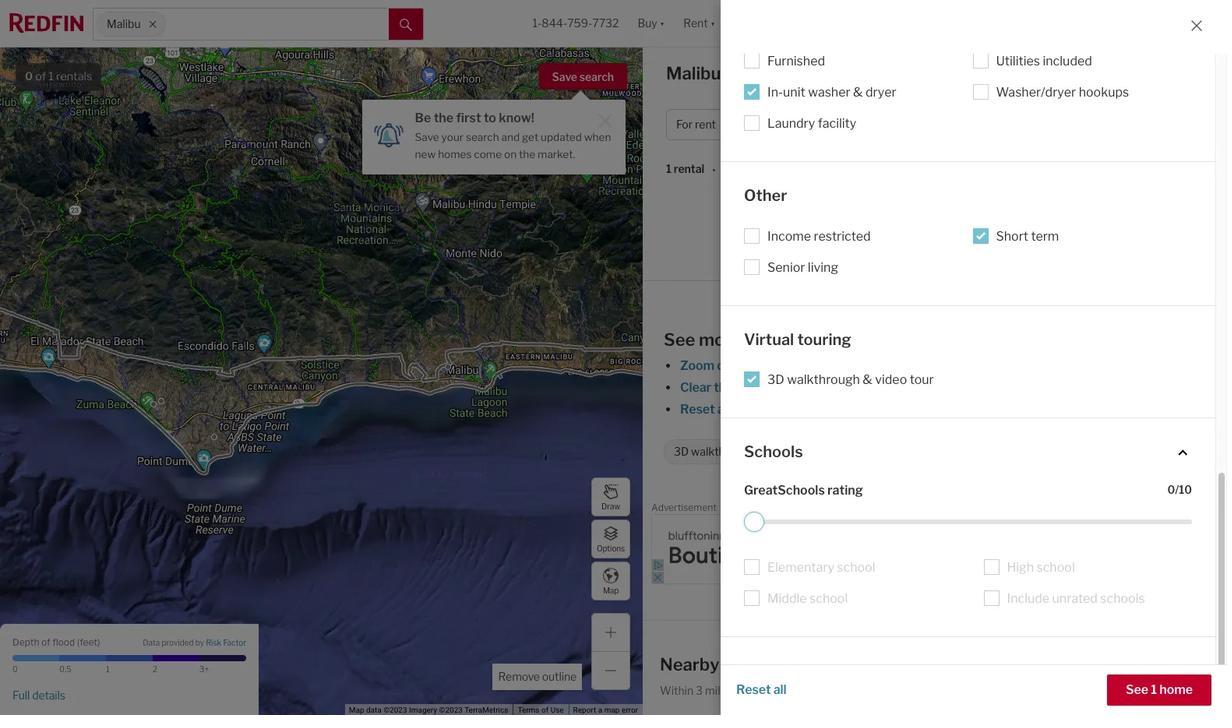 Task type: describe. For each thing, give the bounding box(es) containing it.
included
[[1044, 54, 1093, 69]]

laundry facility
[[768, 116, 857, 131]]

high
[[1008, 560, 1035, 575]]

draw button
[[592, 478, 631, 517]]

imagery
[[409, 706, 437, 715]]

homes inside the save your search and get updated when new homes come on the market.
[[438, 148, 472, 160]]

within 3 miles
[[660, 684, 733, 698]]

the inside the save your search and get updated when new homes come on the market.
[[519, 148, 536, 160]]

clear the map boundary button
[[680, 380, 821, 395]]

unit
[[784, 85, 806, 100]]

more
[[699, 330, 742, 350]]

dryer
[[866, 85, 897, 100]]

1 vertical spatial homes
[[746, 330, 801, 350]]

include unrated schools
[[1008, 591, 1146, 606]]

type
[[869, 118, 891, 131]]

1 ©2023 from the left
[[384, 706, 407, 715]]

search inside button
[[580, 70, 614, 83]]

save search
[[552, 70, 614, 83]]

1 left 'rentals' at the top of the page
[[48, 69, 54, 83]]

boundary
[[765, 380, 820, 395]]

home type button
[[825, 109, 921, 140]]

submit search image
[[400, 19, 412, 31]]

terms
[[518, 706, 540, 715]]

zoom out clear the map boundary reset all filters
[[681, 358, 820, 417]]

map region
[[0, 31, 753, 716]]

save for save your search and get updated when new homes come on the market.
[[415, 131, 439, 143]]

rental
[[674, 162, 705, 176]]

options button
[[592, 520, 631, 559]]

3+
[[200, 665, 209, 674]]

flood
[[52, 637, 75, 648]]

0 vertical spatial 3d walkthrough & video tour
[[768, 373, 935, 387]]

reset inside button
[[737, 683, 772, 698]]

middle
[[768, 591, 807, 606]]

to
[[484, 111, 497, 126]]

furnished
[[768, 54, 826, 69]]

0 /10
[[1168, 483, 1193, 496]]

on
[[504, 148, 517, 160]]

rent
[[855, 63, 895, 83]]

1 vertical spatial walkthrough
[[692, 445, 756, 459]]

utilities
[[997, 54, 1041, 69]]

elementary school
[[768, 560, 876, 575]]

remove malibu image
[[148, 19, 157, 29]]

feet
[[80, 637, 97, 648]]

zoom out button
[[680, 358, 738, 373]]

see for see more homes
[[664, 330, 696, 350]]

risk factor link
[[206, 639, 246, 649]]

1 vertical spatial your
[[875, 655, 912, 675]]

in-
[[768, 85, 784, 100]]

term
[[1032, 229, 1060, 244]]

save your search and get updated when new homes come on the market.
[[415, 131, 612, 160]]

details
[[32, 689, 65, 702]]

restricted
[[814, 229, 871, 244]]

1 right 0.5
[[106, 665, 110, 674]]

depth
[[12, 637, 39, 648]]

full details
[[12, 689, 65, 702]]

malibu for malibu
[[107, 17, 141, 31]]

in-unit washer & dryer
[[768, 85, 897, 100]]

your inside the save your search and get updated when new homes come on the market.
[[442, 131, 464, 143]]

1-
[[533, 17, 542, 30]]

new
[[415, 148, 436, 160]]

malibu for malibu apartments for rent
[[667, 63, 722, 83]]

0 horizontal spatial 3d
[[674, 445, 689, 459]]

include
[[1008, 591, 1050, 606]]

laundry
[[768, 116, 816, 131]]

draw
[[602, 502, 621, 511]]

1-844-759-7732
[[533, 17, 619, 30]]

zoom
[[681, 358, 715, 373]]

3
[[696, 684, 703, 698]]

high school
[[1008, 560, 1076, 575]]

schools link
[[745, 442, 1193, 464]]

hookups
[[1080, 85, 1130, 100]]

updated
[[541, 131, 582, 143]]

0 for /10
[[1168, 483, 1176, 496]]

0 horizontal spatial 0
[[12, 665, 18, 674]]

of for depth
[[41, 637, 50, 648]]

market.
[[538, 148, 576, 160]]

for
[[677, 118, 693, 131]]

unrated
[[1053, 591, 1098, 606]]

1 vertical spatial video
[[769, 445, 797, 459]]

reset all filters button
[[680, 402, 769, 417]]

0 vertical spatial the
[[434, 111, 454, 126]]

school for middle school
[[810, 591, 848, 606]]

by
[[195, 639, 204, 648]]

rating
[[828, 483, 864, 498]]

out
[[717, 358, 737, 373]]

1 inside see 1 home button
[[1152, 683, 1158, 698]]

miles
[[706, 684, 733, 698]]

know!
[[499, 111, 535, 126]]

apartments
[[725, 63, 824, 83]]

•
[[713, 163, 716, 177]]

of for 0
[[35, 69, 46, 83]]

data
[[143, 639, 160, 648]]

map for map
[[603, 586, 619, 595]]

come
[[474, 148, 502, 160]]

factor
[[223, 639, 246, 648]]

error
[[622, 706, 639, 715]]

home
[[835, 118, 866, 131]]

match
[[820, 655, 872, 675]]

schools
[[745, 443, 804, 462]]

that
[[782, 655, 816, 675]]

remove
[[499, 671, 540, 684]]

for rent
[[677, 118, 717, 131]]



Task type: locate. For each thing, give the bounding box(es) containing it.
price
[[763, 118, 789, 131]]

0 horizontal spatial map
[[349, 706, 364, 715]]

your down "first"
[[442, 131, 464, 143]]

reset all button
[[737, 675, 787, 706]]

use
[[551, 706, 564, 715]]

terms of use
[[518, 706, 564, 715]]

school
[[838, 560, 876, 575], [1037, 560, 1076, 575], [810, 591, 848, 606]]

1 horizontal spatial ©2023
[[439, 706, 463, 715]]

1 vertical spatial 3d walkthrough & video tour
[[674, 445, 820, 459]]

map
[[737, 380, 762, 395], [605, 706, 620, 715]]

of for terms
[[542, 706, 549, 715]]

0 vertical spatial 0
[[25, 69, 33, 83]]

0 vertical spatial all
[[718, 402, 731, 417]]

school down elementary school
[[810, 591, 848, 606]]

senior living
[[768, 260, 839, 275]]

search inside the save your search and get updated when new homes come on the market.
[[466, 131, 499, 143]]

all inside zoom out clear the map boundary reset all filters
[[718, 402, 731, 417]]

1 vertical spatial all
[[774, 683, 787, 698]]

0 horizontal spatial your
[[442, 131, 464, 143]]

0 vertical spatial search
[[580, 70, 614, 83]]

remove outline
[[499, 671, 577, 684]]

2 vertical spatial homes
[[724, 655, 779, 675]]

0 vertical spatial tour
[[910, 373, 935, 387]]

tour
[[910, 373, 935, 387], [799, 445, 820, 459]]

0 horizontal spatial save
[[415, 131, 439, 143]]

be
[[415, 111, 431, 126]]

1 vertical spatial map
[[349, 706, 364, 715]]

1 horizontal spatial all
[[774, 683, 787, 698]]

1 horizontal spatial save
[[552, 70, 578, 83]]

0 for of
[[25, 69, 33, 83]]

map up filters
[[737, 380, 762, 395]]

depth of flood ( feet )
[[12, 637, 100, 648]]

1 vertical spatial the
[[519, 148, 536, 160]]

get
[[522, 131, 539, 143]]

risk
[[206, 639, 222, 648]]

reset inside zoom out clear the map boundary reset all filters
[[681, 402, 715, 417]]

©2023
[[384, 706, 407, 715], [439, 706, 463, 715]]

2 vertical spatial the
[[714, 380, 734, 395]]

report ad
[[1185, 505, 1219, 514]]

3d up filters
[[768, 373, 785, 387]]

& right boundary
[[863, 373, 873, 387]]

0 horizontal spatial ©2023
[[384, 706, 407, 715]]

report left "a"
[[574, 706, 597, 715]]

1 horizontal spatial video
[[876, 373, 908, 387]]

1 vertical spatial tour
[[799, 445, 820, 459]]

home
[[1160, 683, 1194, 698]]

see
[[664, 330, 696, 350], [1127, 683, 1149, 698]]

see up zoom
[[664, 330, 696, 350]]

malibu left 'remove malibu' image
[[107, 17, 141, 31]]

schools
[[1101, 591, 1146, 606]]

the inside zoom out clear the map boundary reset all filters
[[714, 380, 734, 395]]

see inside button
[[1127, 683, 1149, 698]]

0 horizontal spatial all
[[718, 402, 731, 417]]

of left flood
[[41, 637, 50, 648]]

1 vertical spatial search
[[466, 131, 499, 143]]

1 horizontal spatial reset
[[737, 683, 772, 698]]

0 horizontal spatial search
[[466, 131, 499, 143]]

1 horizontal spatial search
[[580, 70, 614, 83]]

map down options
[[603, 586, 619, 595]]

school right elementary
[[838, 560, 876, 575]]

nearby
[[660, 655, 720, 675]]

report ad button
[[1185, 505, 1219, 517]]

save inside the save your search and get updated when new homes come on the market.
[[415, 131, 439, 143]]

759-
[[568, 17, 593, 30]]

your right match
[[875, 655, 912, 675]]

map left the data
[[349, 706, 364, 715]]

1 horizontal spatial the
[[519, 148, 536, 160]]

see left home
[[1127, 683, 1149, 698]]

(
[[77, 637, 80, 648]]

outline
[[542, 671, 577, 684]]

0 vertical spatial homes
[[438, 148, 472, 160]]

walkthrough down reset all filters button
[[692, 445, 756, 459]]

map
[[603, 586, 619, 595], [349, 706, 364, 715]]

save search button
[[539, 63, 628, 90]]

the right be
[[434, 111, 454, 126]]

see more homes
[[664, 330, 801, 350]]

1 vertical spatial 0
[[1168, 483, 1176, 496]]

short term
[[997, 229, 1060, 244]]

walkthrough down touring
[[788, 373, 861, 387]]

2 horizontal spatial the
[[714, 380, 734, 395]]

0 vertical spatial report
[[1185, 505, 1209, 514]]

1 horizontal spatial tour
[[910, 373, 935, 387]]

malibu apartments for rent
[[667, 63, 895, 83]]

0 vertical spatial 3d
[[768, 373, 785, 387]]

1 horizontal spatial walkthrough
[[788, 373, 861, 387]]

save inside button
[[552, 70, 578, 83]]

home type
[[835, 118, 891, 131]]

rentals
[[56, 69, 92, 83]]

school right high
[[1037, 560, 1076, 575]]

0 vertical spatial video
[[876, 373, 908, 387]]

1 vertical spatial save
[[415, 131, 439, 143]]

short
[[997, 229, 1029, 244]]

1 vertical spatial reset
[[737, 683, 772, 698]]

all down walk score® on the right
[[774, 683, 787, 698]]

3d walkthrough & video tour down filters
[[674, 445, 820, 459]]

1 vertical spatial of
[[41, 637, 50, 648]]

virtual
[[745, 330, 795, 349]]

0 horizontal spatial walkthrough
[[692, 445, 756, 459]]

3d walkthrough & video tour down touring
[[768, 373, 935, 387]]

map for map data ©2023  imagery ©2023 terrametrics
[[349, 706, 364, 715]]

map inside map button
[[603, 586, 619, 595]]

1 horizontal spatial map
[[603, 586, 619, 595]]

1 horizontal spatial see
[[1127, 683, 1149, 698]]

when
[[585, 131, 612, 143]]

middle school
[[768, 591, 848, 606]]

1 vertical spatial malibu
[[667, 63, 722, 83]]

0 vertical spatial malibu
[[107, 17, 141, 31]]

0 vertical spatial &
[[854, 85, 863, 100]]

0 horizontal spatial map
[[605, 706, 620, 715]]

0 vertical spatial reset
[[681, 402, 715, 417]]

full
[[12, 689, 30, 702]]

map inside zoom out clear the map boundary reset all filters
[[737, 380, 762, 395]]

0 vertical spatial of
[[35, 69, 46, 83]]

terrametrics
[[465, 706, 509, 715]]

©2023 right the imagery
[[439, 706, 463, 715]]

1 vertical spatial see
[[1127, 683, 1149, 698]]

report for report a map error
[[574, 706, 597, 715]]

elementary
[[768, 560, 835, 575]]

remove outline button
[[493, 664, 582, 691]]

0 horizontal spatial reset
[[681, 402, 715, 417]]

0 vertical spatial walkthrough
[[788, 373, 861, 387]]

2 ©2023 from the left
[[439, 706, 463, 715]]

& down filters
[[758, 445, 766, 459]]

0 horizontal spatial report
[[574, 706, 597, 715]]

3d walkthrough & video tour
[[768, 373, 935, 387], [674, 445, 820, 459]]

score®
[[786, 662, 838, 680]]

1 vertical spatial report
[[574, 706, 597, 715]]

0 horizontal spatial tour
[[799, 445, 820, 459]]

1 horizontal spatial 0
[[25, 69, 33, 83]]

0 horizontal spatial see
[[664, 330, 696, 350]]

1 inside the 1 rental •
[[667, 162, 672, 176]]

all left filters
[[718, 402, 731, 417]]

criteria
[[916, 655, 974, 675]]

your
[[442, 131, 464, 143], [875, 655, 912, 675]]

report a map error link
[[574, 706, 639, 715]]

1 rental •
[[667, 162, 716, 177]]

filters
[[734, 402, 768, 417]]

search down 7732
[[580, 70, 614, 83]]

)
[[97, 637, 100, 648]]

clear
[[681, 380, 712, 395]]

greatschools
[[745, 483, 826, 498]]

google image
[[4, 695, 55, 716]]

1 horizontal spatial your
[[875, 655, 912, 675]]

washer/dryer hookups
[[997, 85, 1130, 100]]

and
[[502, 131, 520, 143]]

map right "a"
[[605, 706, 620, 715]]

see 1 home
[[1127, 683, 1194, 698]]

0 vertical spatial save
[[552, 70, 578, 83]]

homes up boundary
[[746, 330, 801, 350]]

1 horizontal spatial report
[[1185, 505, 1209, 514]]

0 vertical spatial map
[[737, 380, 762, 395]]

for rent button
[[667, 109, 746, 140]]

school for elementary school
[[838, 560, 876, 575]]

school for high school
[[1037, 560, 1076, 575]]

save for save search
[[552, 70, 578, 83]]

0
[[25, 69, 33, 83], [1168, 483, 1176, 496], [12, 665, 18, 674]]

report
[[1185, 505, 1209, 514], [574, 706, 597, 715]]

1 vertical spatial map
[[605, 706, 620, 715]]

reset down clear
[[681, 402, 715, 417]]

1 vertical spatial 3d
[[674, 445, 689, 459]]

0.5
[[59, 665, 71, 674]]

advertisement
[[652, 502, 717, 514]]

other
[[745, 186, 788, 205]]

0 horizontal spatial malibu
[[107, 17, 141, 31]]

search up the come
[[466, 131, 499, 143]]

malibu
[[107, 17, 141, 31], [667, 63, 722, 83]]

of left use
[[542, 706, 549, 715]]

rent
[[696, 118, 717, 131]]

0 vertical spatial your
[[442, 131, 464, 143]]

income
[[768, 229, 812, 244]]

for
[[828, 63, 852, 83]]

utilities included
[[997, 54, 1093, 69]]

1-844-759-7732 link
[[533, 17, 619, 30]]

walk score® link
[[745, 661, 1193, 682]]

2 vertical spatial of
[[542, 706, 549, 715]]

the right on on the top left of the page
[[519, 148, 536, 160]]

ad region
[[652, 515, 1219, 585]]

video
[[876, 373, 908, 387], [769, 445, 797, 459]]

homes up reset all
[[724, 655, 779, 675]]

0 horizontal spatial video
[[769, 445, 797, 459]]

0 horizontal spatial the
[[434, 111, 454, 126]]

save
[[552, 70, 578, 83], [415, 131, 439, 143]]

1 horizontal spatial malibu
[[667, 63, 722, 83]]

2 vertical spatial 0
[[12, 665, 18, 674]]

greatschools rating
[[745, 483, 864, 498]]

all inside the reset all button
[[774, 683, 787, 698]]

reset down walk
[[737, 683, 772, 698]]

1 horizontal spatial 3d
[[768, 373, 785, 387]]

2 horizontal spatial 0
[[1168, 483, 1176, 496]]

report for report ad
[[1185, 505, 1209, 514]]

options
[[597, 544, 625, 553]]

& left "dryer"
[[854, 85, 863, 100]]

be the first to know! dialog
[[362, 90, 626, 174]]

1 horizontal spatial map
[[737, 380, 762, 395]]

washer
[[809, 85, 851, 100]]

0 vertical spatial see
[[664, 330, 696, 350]]

/10
[[1176, 483, 1193, 496]]

0 vertical spatial map
[[603, 586, 619, 595]]

the up reset all filters button
[[714, 380, 734, 395]]

2
[[153, 665, 157, 674]]

save down 844-
[[552, 70, 578, 83]]

1 left rental
[[667, 162, 672, 176]]

save up new
[[415, 131, 439, 143]]

844-
[[542, 17, 568, 30]]

provided
[[162, 639, 194, 648]]

2 vertical spatial &
[[758, 445, 766, 459]]

malibu up for rent
[[667, 63, 722, 83]]

&
[[854, 85, 863, 100], [863, 373, 873, 387], [758, 445, 766, 459]]

1 vertical spatial &
[[863, 373, 873, 387]]

see for see 1 home
[[1127, 683, 1149, 698]]

1 left home
[[1152, 683, 1158, 698]]

walk
[[745, 662, 782, 680]]

ad
[[1211, 505, 1219, 514]]

of left 'rentals' at the top of the page
[[35, 69, 46, 83]]

None range field
[[745, 512, 1193, 532]]

©2023 right the data
[[384, 706, 407, 715]]

report inside button
[[1185, 505, 1209, 514]]

homes right new
[[438, 148, 472, 160]]

search
[[580, 70, 614, 83], [466, 131, 499, 143]]

report left "ad"
[[1185, 505, 1209, 514]]

3d up advertisement
[[674, 445, 689, 459]]



Task type: vqa. For each thing, say whether or not it's contained in the screenshot.
property
no



